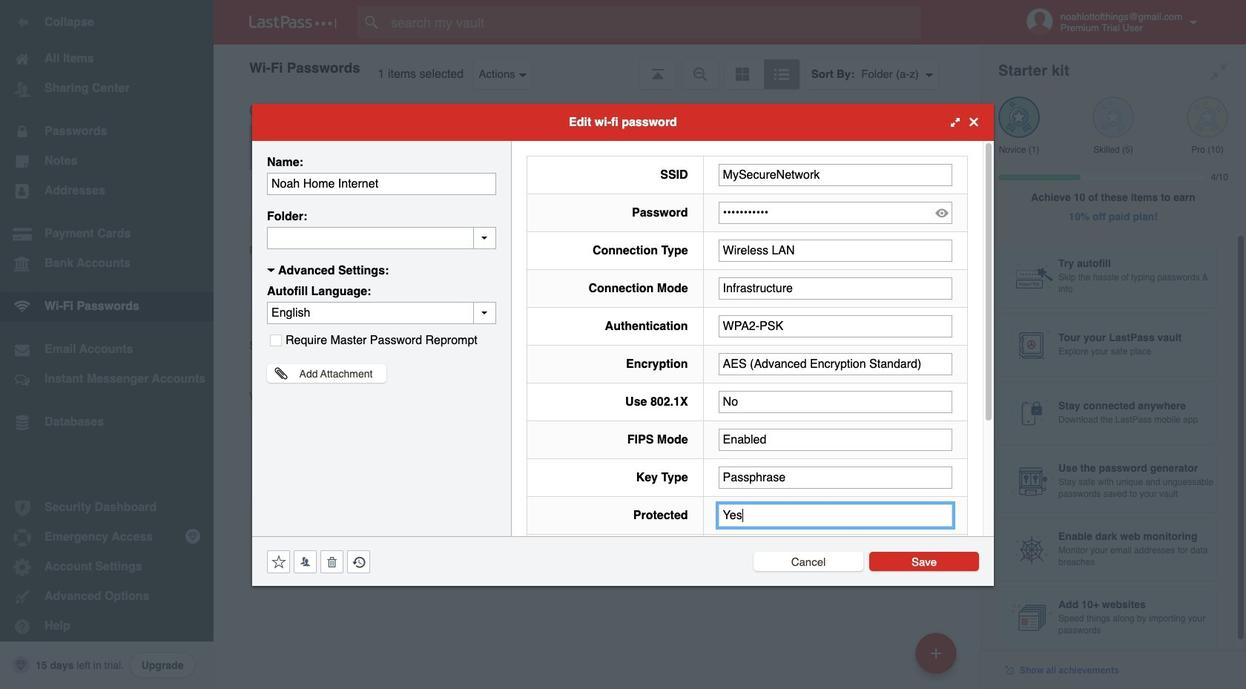 Task type: describe. For each thing, give the bounding box(es) containing it.
Search search field
[[358, 6, 951, 39]]

new item navigation
[[911, 629, 966, 689]]



Task type: locate. For each thing, give the bounding box(es) containing it.
None text field
[[719, 315, 953, 337], [719, 353, 953, 375], [719, 504, 953, 527], [719, 315, 953, 337], [719, 353, 953, 375], [719, 504, 953, 527]]

vault options navigation
[[214, 45, 981, 89]]

dialog
[[252, 104, 994, 680]]

search my vault text field
[[358, 6, 951, 39]]

new item image
[[931, 648, 942, 659]]

None text field
[[719, 164, 953, 186], [267, 173, 496, 195], [267, 227, 496, 249], [719, 239, 953, 262], [719, 277, 953, 299], [719, 391, 953, 413], [719, 429, 953, 451], [719, 466, 953, 489], [719, 164, 953, 186], [267, 173, 496, 195], [267, 227, 496, 249], [719, 239, 953, 262], [719, 277, 953, 299], [719, 391, 953, 413], [719, 429, 953, 451], [719, 466, 953, 489]]

lastpass image
[[249, 16, 337, 29]]

main navigation navigation
[[0, 0, 214, 689]]

None password field
[[719, 201, 953, 224]]



